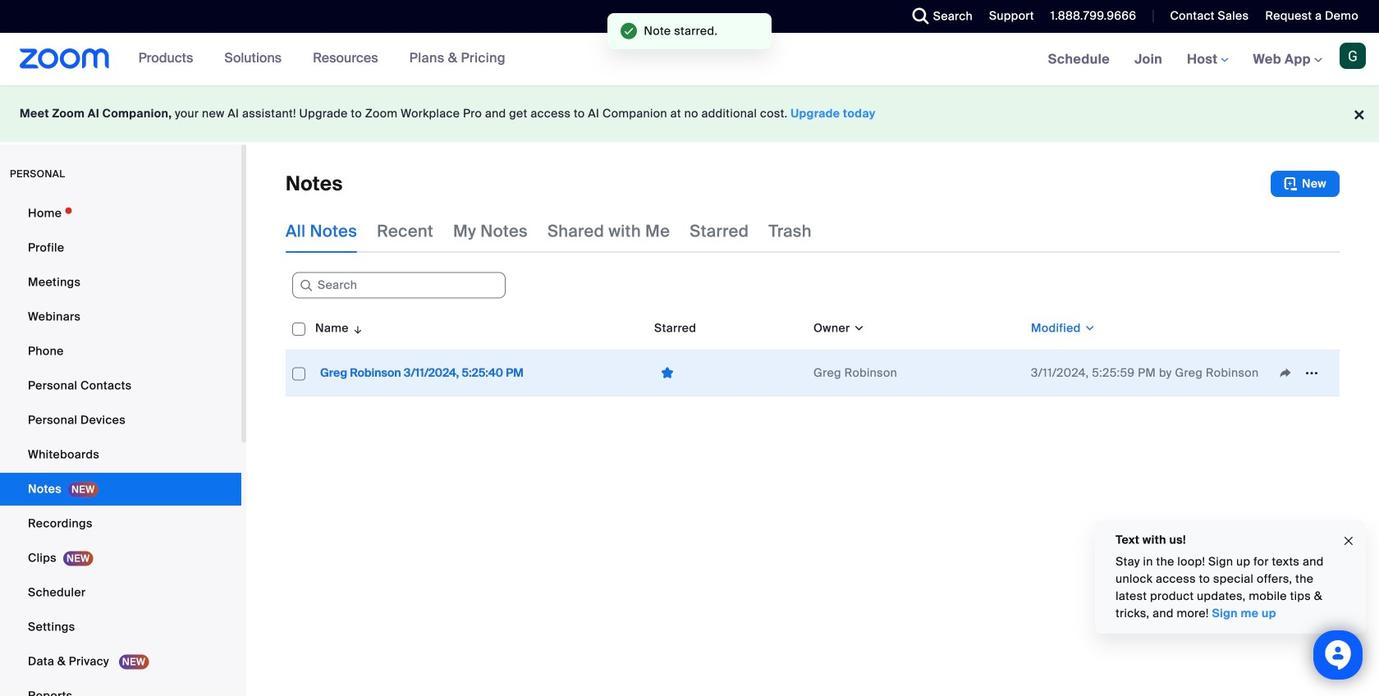 Task type: vqa. For each thing, say whether or not it's contained in the screenshot.
Profile picture
yes



Task type: locate. For each thing, give the bounding box(es) containing it.
tabs of all notes page tab list
[[286, 210, 812, 253]]

banner
[[0, 33, 1379, 87]]

application
[[286, 307, 1340, 396]]

footer
[[0, 85, 1379, 142]]

Search text field
[[292, 272, 506, 299]]

zoom logo image
[[20, 48, 110, 69]]



Task type: describe. For each thing, give the bounding box(es) containing it.
success image
[[621, 23, 637, 39]]

close image
[[1342, 532, 1355, 551]]

product information navigation
[[126, 33, 518, 85]]

meetings navigation
[[1036, 33, 1379, 87]]

greg robinson 3/11/2024, 5:25:40 pm starred image
[[654, 365, 680, 381]]

personal menu menu
[[0, 197, 241, 696]]

arrow down image
[[349, 318, 364, 338]]

profile picture image
[[1340, 43, 1366, 69]]

down image
[[850, 320, 865, 337]]



